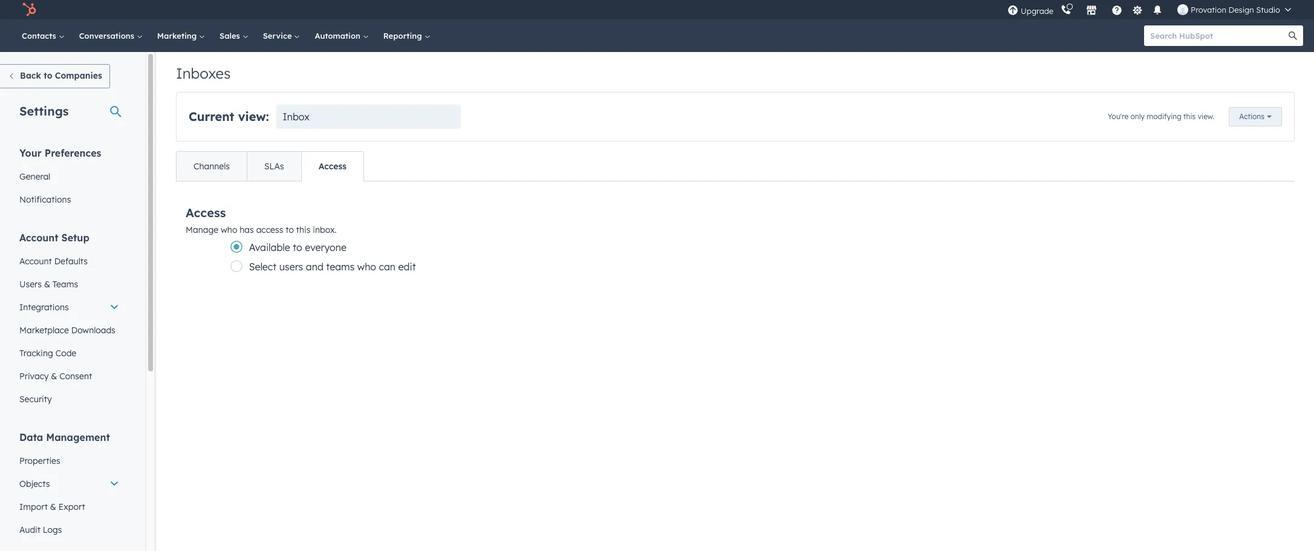 Task type: locate. For each thing, give the bounding box(es) containing it.
to for available
[[293, 241, 302, 253]]

you're only modifying this view.
[[1108, 112, 1215, 121]]

1 horizontal spatial access
[[319, 161, 347, 172]]

to up available to everyone
[[286, 224, 294, 235]]

access
[[319, 161, 347, 172], [186, 205, 226, 220]]

account setup element
[[12, 231, 126, 411]]

conversations link
[[72, 19, 150, 52]]

0 horizontal spatial who
[[221, 224, 237, 235]]

inbox.
[[313, 224, 337, 235]]

users
[[19, 279, 42, 290]]

integrations
[[19, 302, 69, 313]]

account up users
[[19, 256, 52, 267]]

& right users
[[44, 279, 50, 290]]

account for account setup
[[19, 232, 58, 244]]

contacts
[[22, 31, 59, 41]]

& inside data management element
[[50, 502, 56, 512]]

0 vertical spatial who
[[221, 224, 237, 235]]

audit logs link
[[12, 518, 126, 541]]

this inside access manage who has access to this inbox.
[[296, 224, 311, 235]]

0 horizontal spatial this
[[296, 224, 311, 235]]

menu
[[1007, 0, 1300, 19]]

&
[[44, 279, 50, 290], [51, 371, 57, 382], [50, 502, 56, 512]]

import & export
[[19, 502, 85, 512]]

inbox button
[[276, 105, 461, 129]]

objects button
[[12, 472, 126, 495]]

preferences
[[45, 147, 101, 159]]

who
[[221, 224, 237, 235], [357, 261, 376, 273]]

who left can on the top of the page
[[357, 261, 376, 273]]

2 account from the top
[[19, 256, 52, 267]]

access right slas
[[319, 161, 347, 172]]

select
[[249, 261, 277, 273]]

1 vertical spatial account
[[19, 256, 52, 267]]

teams
[[53, 279, 78, 290]]

1 vertical spatial to
[[286, 224, 294, 235]]

help button
[[1107, 0, 1128, 19]]

marketplace
[[19, 325, 69, 336]]

service link
[[256, 19, 308, 52]]

menu containing provation design studio
[[1007, 0, 1300, 19]]

help image
[[1112, 5, 1123, 16]]

0 horizontal spatial access
[[186, 205, 226, 220]]

tab list
[[176, 151, 364, 181]]

access for access
[[319, 161, 347, 172]]

0 vertical spatial to
[[44, 70, 52, 81]]

1 vertical spatial this
[[296, 224, 311, 235]]

your preferences element
[[12, 146, 126, 211]]

select users and teams who can edit
[[249, 261, 416, 273]]

1 horizontal spatial this
[[1184, 112, 1196, 121]]

access up manage
[[186, 205, 226, 220]]

0 vertical spatial account
[[19, 232, 58, 244]]

security
[[19, 394, 52, 405]]

your preferences
[[19, 147, 101, 159]]

you're
[[1108, 112, 1129, 121]]

users
[[279, 261, 303, 273]]

1 horizontal spatial who
[[357, 261, 376, 273]]

0 vertical spatial &
[[44, 279, 50, 290]]

consent
[[59, 371, 92, 382]]

data management element
[[12, 431, 126, 541]]

back to companies link
[[0, 64, 110, 88]]

& for export
[[50, 502, 56, 512]]

conversations
[[79, 31, 137, 41]]

access manage who has access to this inbox.
[[186, 205, 337, 235]]

2 vertical spatial to
[[293, 241, 302, 253]]

automation link
[[308, 19, 376, 52]]

contacts link
[[15, 19, 72, 52]]

import
[[19, 502, 48, 512]]

provation
[[1191, 5, 1227, 15]]

account inside account defaults "link"
[[19, 256, 52, 267]]

provation design studio
[[1191, 5, 1281, 15]]

access link
[[301, 152, 364, 181]]

this up available to everyone
[[296, 224, 311, 235]]

0 vertical spatial this
[[1184, 112, 1196, 121]]

account defaults
[[19, 256, 88, 267]]

marketplaces image
[[1087, 5, 1097, 16]]

tracking code
[[19, 348, 76, 359]]

data management
[[19, 431, 110, 443]]

1 vertical spatial access
[[186, 205, 226, 220]]

& right privacy
[[51, 371, 57, 382]]

can
[[379, 261, 396, 273]]

edit
[[398, 261, 416, 273]]

0 vertical spatial access
[[319, 161, 347, 172]]

account up account defaults
[[19, 232, 58, 244]]

calling icon button
[[1056, 2, 1077, 18]]

to
[[44, 70, 52, 81], [286, 224, 294, 235], [293, 241, 302, 253]]

who left the has on the left top of page
[[221, 224, 237, 235]]

users & teams link
[[12, 273, 126, 296]]

1 vertical spatial &
[[51, 371, 57, 382]]

this left view.
[[1184, 112, 1196, 121]]

logs
[[43, 525, 62, 535]]

tracking
[[19, 348, 53, 359]]

view:
[[238, 109, 269, 124]]

view.
[[1198, 112, 1215, 121]]

marketplaces button
[[1079, 0, 1105, 19]]

channels
[[194, 161, 230, 172]]

export
[[59, 502, 85, 512]]

2 vertical spatial &
[[50, 502, 56, 512]]

settings link
[[1130, 3, 1145, 16]]

1 account from the top
[[19, 232, 58, 244]]

settings
[[19, 103, 69, 119]]

only
[[1131, 112, 1145, 121]]

james peterson image
[[1178, 4, 1189, 15]]

to right back
[[44, 70, 52, 81]]

access for access manage who has access to this inbox.
[[186, 205, 226, 220]]

current view:
[[189, 109, 269, 124]]

tracking code link
[[12, 342, 126, 365]]

& left export
[[50, 502, 56, 512]]

privacy & consent link
[[12, 365, 126, 388]]

general
[[19, 171, 50, 182]]

calling icon image
[[1061, 5, 1072, 16]]

slas
[[264, 161, 284, 172]]

to up users
[[293, 241, 302, 253]]

upgrade image
[[1008, 5, 1019, 16]]

access inside access manage who has access to this inbox.
[[186, 205, 226, 220]]

privacy
[[19, 371, 49, 382]]

account
[[19, 232, 58, 244], [19, 256, 52, 267]]



Task type: vqa. For each thing, say whether or not it's contained in the screenshot.
Jer Mill 'ICON'
no



Task type: describe. For each thing, give the bounding box(es) containing it.
upgrade
[[1021, 6, 1054, 15]]

account setup
[[19, 232, 89, 244]]

everyone
[[305, 241, 347, 253]]

marketplace downloads
[[19, 325, 115, 336]]

integrations button
[[12, 296, 126, 319]]

slas link
[[247, 152, 301, 181]]

& for teams
[[44, 279, 50, 290]]

automation
[[315, 31, 363, 41]]

sales
[[220, 31, 242, 41]]

companies
[[55, 70, 102, 81]]

setup
[[61, 232, 89, 244]]

notifications link
[[12, 188, 126, 211]]

search image
[[1289, 31, 1298, 40]]

provation design studio button
[[1171, 0, 1299, 19]]

account defaults link
[[12, 250, 126, 273]]

settings image
[[1132, 5, 1143, 16]]

available
[[249, 241, 290, 253]]

1 vertical spatial who
[[357, 261, 376, 273]]

data
[[19, 431, 43, 443]]

privacy & consent
[[19, 371, 92, 382]]

Search HubSpot search field
[[1145, 25, 1293, 46]]

hubspot image
[[22, 2, 36, 17]]

design
[[1229, 5, 1255, 15]]

sales link
[[212, 19, 256, 52]]

marketing
[[157, 31, 199, 41]]

properties link
[[12, 449, 126, 472]]

to for back
[[44, 70, 52, 81]]

& for consent
[[51, 371, 57, 382]]

actions
[[1240, 112, 1265, 121]]

users & teams
[[19, 279, 78, 290]]

who inside access manage who has access to this inbox.
[[221, 224, 237, 235]]

properties
[[19, 456, 60, 466]]

search button
[[1283, 25, 1304, 46]]

actions button
[[1229, 107, 1283, 126]]

code
[[55, 348, 76, 359]]

notifications button
[[1148, 0, 1168, 19]]

your
[[19, 147, 42, 159]]

inbox
[[283, 111, 310, 123]]

tab list containing channels
[[176, 151, 364, 181]]

service
[[263, 31, 294, 41]]

access
[[256, 224, 283, 235]]

notifications image
[[1153, 5, 1163, 16]]

objects
[[19, 479, 50, 489]]

has
[[240, 224, 254, 235]]

studio
[[1257, 5, 1281, 15]]

marketplace downloads link
[[12, 319, 126, 342]]

security link
[[12, 388, 126, 411]]

hubspot link
[[15, 2, 45, 17]]

and
[[306, 261, 324, 273]]

defaults
[[54, 256, 88, 267]]

teams
[[326, 261, 355, 273]]

channels link
[[177, 152, 247, 181]]

available to everyone
[[249, 241, 347, 253]]

inboxes
[[176, 64, 231, 82]]

manage
[[186, 224, 218, 235]]

audit logs
[[19, 525, 62, 535]]

back to companies
[[20, 70, 102, 81]]

marketing link
[[150, 19, 212, 52]]

account for account defaults
[[19, 256, 52, 267]]

reporting link
[[376, 19, 438, 52]]

import & export link
[[12, 495, 126, 518]]

current
[[189, 109, 234, 124]]

notifications
[[19, 194, 71, 205]]

downloads
[[71, 325, 115, 336]]

general link
[[12, 165, 126, 188]]

to inside access manage who has access to this inbox.
[[286, 224, 294, 235]]

audit
[[19, 525, 41, 535]]

management
[[46, 431, 110, 443]]

reporting
[[383, 31, 424, 41]]



